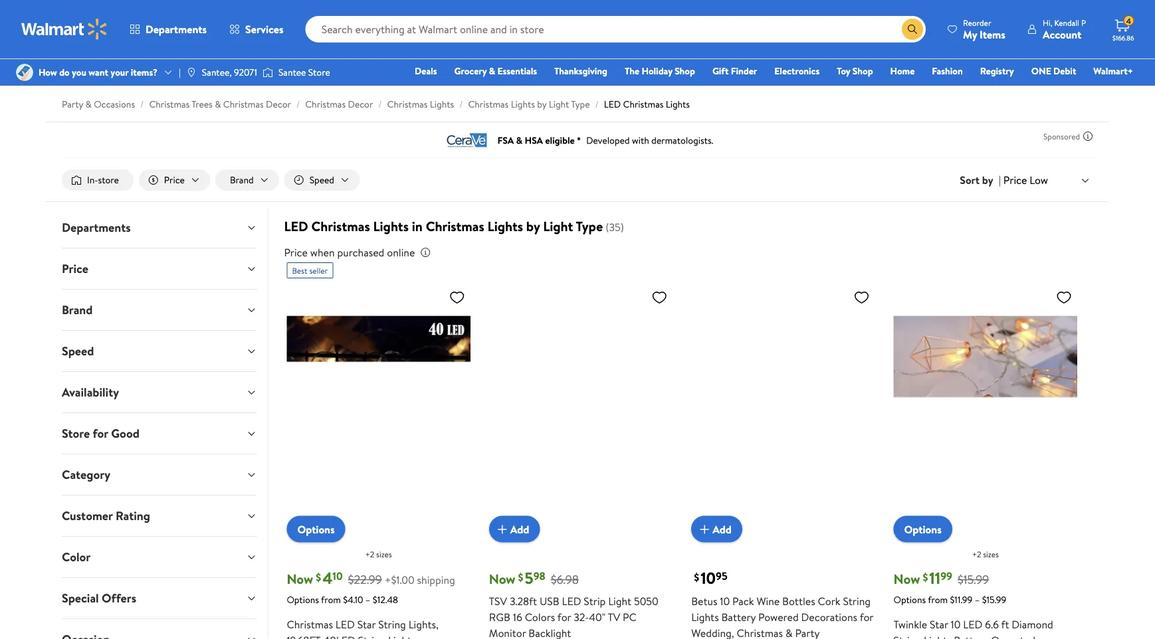 Task type: vqa. For each thing, say whether or not it's contained in the screenshot.
legal information image
yes



Task type: describe. For each thing, give the bounding box(es) containing it.
ad disclaimer and feedback for skylinedisplayad image
[[1083, 131, 1093, 142]]

essentials
[[498, 64, 537, 77]]

price when purchased online
[[284, 245, 415, 260]]

wedding,
[[691, 626, 734, 639]]

party & occasions link
[[62, 98, 135, 111]]

departments button
[[118, 13, 218, 45]]

1 vertical spatial $15.99
[[982, 593, 1007, 606]]

your
[[111, 66, 129, 79]]

battery inside "betus 10 pack wine bottles cork string lights battery powered decorations for wedding, christmas & party"
[[721, 610, 756, 625]]

1 decor from the left
[[266, 98, 291, 111]]

by inside sort and filter section element
[[982, 173, 993, 187]]

now $ 5 98 $6.98 tsv 3.28ft usb led strip light 5050 rgb 16 colors for 32-40" tv pc monitor backlight
[[489, 567, 658, 639]]

one debit link
[[1025, 64, 1082, 78]]

led christmas lights in christmas lights by light type (35)
[[284, 217, 624, 236]]

electronics
[[774, 64, 820, 77]]

colors
[[525, 610, 555, 625]]

store for good tab
[[51, 413, 267, 454]]

5 / from the left
[[595, 98, 599, 111]]

2 +2 sizes from the left
[[972, 549, 999, 560]]

special
[[62, 590, 99, 607]]

92071
[[234, 66, 257, 79]]

christmas down the
[[623, 98, 664, 111]]

3.28ft
[[510, 594, 537, 609]]

0 vertical spatial price button
[[139, 169, 210, 191]]

in
[[412, 217, 423, 236]]

led inside the now $ 5 98 $6.98 tsv 3.28ft usb led strip light 5050 rgb 16 colors for 32-40" tv pc monitor backlight
[[562, 594, 581, 609]]

how
[[39, 66, 57, 79]]

0 vertical spatial light
[[549, 98, 569, 111]]

1 shop from the left
[[675, 64, 695, 77]]

rating
[[116, 508, 150, 524]]

party inside "betus 10 pack wine bottles cork string lights battery powered decorations for wedding, christmas & party"
[[795, 626, 820, 639]]

christmas left trees
[[149, 98, 190, 111]]

gift
[[712, 64, 729, 77]]

lights inside "betus 10 pack wine bottles cork string lights battery powered decorations for wedding, christmas & party"
[[691, 610, 719, 625]]

add to favorites list, tsv 3.28ft usb led strip light 5050 rgb 16 colors for 32-40" tv pc monitor backlight image
[[651, 289, 667, 306]]

price inside tab
[[62, 261, 88, 277]]

battery inside twinkle star 10 led 6.6 ft diamond string lights battery operated
[[954, 634, 988, 639]]

star inside christmas led star string lights, 19.68ft 40led string light
[[357, 618, 376, 632]]

options link for twinkle star 10 led 6.6 ft diamond string lights battery operated, geometric string lights warm white, rose gold metal lamps décor christmas lights image
[[894, 516, 952, 543]]

debit
[[1054, 64, 1076, 77]]

4 inside now $ 4 10 $22.99 +$1.00 shipping options from $4.10 – $12.48
[[322, 567, 333, 590]]

one
[[1031, 64, 1051, 77]]

add button for $6.98
[[489, 516, 540, 543]]

$4.10
[[343, 593, 363, 606]]

toy shop
[[837, 64, 873, 77]]

add to cart image
[[697, 522, 713, 537]]

gift finder
[[712, 64, 757, 77]]

led up 'best'
[[284, 217, 308, 236]]

$ for 11
[[923, 570, 928, 584]]

– inside now $ 11 99 $15.99 options from $11.99 – $15.99
[[975, 593, 980, 606]]

options inside now $ 4 10 $22.99 +$1.00 shipping options from $4.10 – $12.48
[[287, 593, 319, 606]]

monitor
[[489, 626, 526, 639]]

$ for 5
[[518, 570, 523, 584]]

2 vertical spatial by
[[526, 217, 540, 236]]

& inside grocery & essentials link
[[489, 64, 495, 77]]

occasions
[[94, 98, 135, 111]]

store
[[98, 173, 119, 186]]

fashion link
[[926, 64, 969, 78]]

star inside twinkle star 10 led 6.6 ft diamond string lights battery operated
[[930, 618, 948, 632]]

0 vertical spatial by
[[537, 98, 547, 111]]

speed tab
[[51, 331, 267, 372]]

add for $6.98
[[510, 522, 529, 537]]

options inside now $ 11 99 $15.99 options from $11.99 – $15.99
[[894, 593, 926, 606]]

one debit
[[1031, 64, 1076, 77]]

special offers
[[62, 590, 136, 607]]

christmas down grocery & essentials link
[[468, 98, 509, 111]]

special offers tab
[[51, 578, 267, 619]]

lights,
[[409, 618, 439, 632]]

1 +2 from the left
[[365, 549, 374, 560]]

color tab
[[51, 537, 267, 578]]

now for 5
[[489, 570, 515, 589]]

 image for santee, 92071
[[186, 67, 197, 78]]

& inside "betus 10 pack wine bottles cork string lights battery powered decorations for wedding, christmas & party"
[[786, 626, 793, 639]]

party & occasions / christmas trees & christmas decor / christmas decor / christmas lights / christmas lights by light type / led christmas lights
[[62, 98, 690, 111]]

thanksgiving link
[[548, 64, 613, 78]]

tsv
[[489, 594, 507, 609]]

$12.48
[[373, 593, 398, 606]]

$ 10 95
[[694, 567, 728, 590]]

now for 4
[[287, 570, 313, 589]]

store inside store for good dropdown button
[[62, 425, 90, 442]]

speed button inside sort and filter section element
[[284, 169, 360, 191]]

customer rating tab
[[51, 496, 267, 536]]

4 / from the left
[[459, 98, 463, 111]]

$22.99
[[348, 572, 382, 588]]

the holiday shop
[[625, 64, 695, 77]]

ft
[[1001, 618, 1009, 632]]

1 sizes from the left
[[376, 549, 392, 560]]

offers
[[102, 590, 136, 607]]

finder
[[731, 64, 757, 77]]

registry
[[980, 64, 1014, 77]]

christmas led star string lights, 19.68ft 40led string lights indoor/outdoor waterproof decorative light, starry fairy string lights for bedroom, garden, christmas tree, wedding, usb power, i0959 image
[[287, 284, 470, 532]]

price low
[[1004, 173, 1048, 187]]

2 decor from the left
[[348, 98, 373, 111]]

(35)
[[606, 220, 624, 235]]

walmart+
[[1094, 64, 1133, 77]]

0 vertical spatial party
[[62, 98, 83, 111]]

1 vertical spatial speed button
[[51, 331, 267, 372]]

items
[[980, 27, 1006, 42]]

santee, 92071
[[202, 66, 257, 79]]

customer rating button
[[51, 496, 267, 536]]

in-
[[87, 173, 98, 186]]

christmas down 92071
[[223, 98, 264, 111]]

strip
[[584, 594, 606, 609]]

rgb
[[489, 610, 510, 625]]

home
[[890, 64, 915, 77]]

p
[[1081, 17, 1086, 28]]

10 inside "betus 10 pack wine bottles cork string lights battery powered decorations for wedding, christmas & party"
[[720, 594, 730, 609]]

the holiday shop link
[[619, 64, 701, 78]]

string down $12.48
[[378, 618, 406, 632]]

string inside twinkle star 10 led 6.6 ft diamond string lights battery operated
[[894, 634, 921, 639]]

trees
[[192, 98, 213, 111]]

in-store
[[87, 173, 119, 186]]

sponsored
[[1043, 131, 1080, 142]]

christmas right in
[[426, 217, 484, 236]]

store for good
[[62, 425, 139, 442]]

bottles
[[782, 594, 815, 609]]

store for good button
[[51, 413, 267, 454]]

home link
[[884, 64, 921, 78]]

fashion
[[932, 64, 963, 77]]

for inside dropdown button
[[93, 425, 108, 442]]

99
[[941, 569, 952, 584]]

2 shop from the left
[[853, 64, 873, 77]]

electronics link
[[768, 64, 826, 78]]

gift finder link
[[706, 64, 763, 78]]

add to cart image
[[494, 522, 510, 537]]

twinkle
[[894, 618, 927, 632]]

$166.86
[[1113, 33, 1134, 42]]

christmas led star string lights, 19.68ft 40led string light
[[287, 618, 470, 639]]

special offers button
[[51, 578, 267, 619]]

reorder
[[963, 17, 991, 28]]

$ for 4
[[316, 570, 321, 584]]

19.68ft
[[287, 634, 321, 639]]

add to favorites list, twinkle star 10 led 6.6 ft diamond string lights battery operated, geometric string lights warm white, rose gold metal lamps décor christmas lights image
[[1056, 289, 1072, 306]]

40"
[[589, 610, 606, 625]]

betus
[[691, 594, 717, 609]]

how do you want your items?
[[39, 66, 158, 79]]

christmas down santee store
[[305, 98, 346, 111]]

usb
[[540, 594, 559, 609]]

grocery & essentials
[[454, 64, 537, 77]]



Task type: locate. For each thing, give the bounding box(es) containing it.
options link for christmas led star string lights, 19.68ft 40led string lights indoor/outdoor waterproof decorative light, starry fairy string lights for bedroom, garden, christmas tree, wedding, usb power, i0959 image
[[287, 516, 345, 543]]

add button up 5 on the left
[[489, 516, 540, 543]]

2 / from the left
[[296, 98, 300, 111]]

low
[[1030, 173, 1048, 187]]

party down you
[[62, 98, 83, 111]]

decor
[[266, 98, 291, 111], [348, 98, 373, 111]]

1 vertical spatial brand
[[62, 302, 93, 318]]

store right santee
[[308, 66, 330, 79]]

battery down "pack"
[[721, 610, 756, 625]]

light down 'thanksgiving' link
[[549, 98, 569, 111]]

now $ 4 10 $22.99 +$1.00 shipping options from $4.10 – $12.48
[[287, 567, 455, 606]]

| right items?
[[179, 66, 181, 79]]

40led
[[323, 634, 355, 639]]

1 vertical spatial speed
[[62, 343, 94, 360]]

now inside now $ 11 99 $15.99 options from $11.99 – $15.99
[[894, 570, 920, 589]]

1 $ from the left
[[316, 570, 321, 584]]

1 horizontal spatial options link
[[894, 516, 952, 543]]

| inside sort and filter section element
[[999, 173, 1001, 187]]

led inside christmas led star string lights, 19.68ft 40led string light
[[336, 618, 355, 632]]

departments inside dropdown button
[[62, 219, 131, 236]]

for inside the now $ 5 98 $6.98 tsv 3.28ft usb led strip light 5050 rgb 16 colors for 32-40" tv pc monitor backlight
[[558, 610, 571, 625]]

0 horizontal spatial party
[[62, 98, 83, 111]]

/ down santee
[[296, 98, 300, 111]]

 image
[[16, 64, 33, 81], [186, 67, 197, 78]]

& right grocery
[[489, 64, 495, 77]]

add button up 95 at the bottom right of page
[[691, 516, 742, 543]]

+$1.00
[[385, 573, 415, 587]]

1 vertical spatial light
[[543, 217, 573, 236]]

from down 11
[[928, 593, 948, 606]]

1 horizontal spatial from
[[928, 593, 948, 606]]

star
[[357, 618, 376, 632], [930, 618, 948, 632]]

0 vertical spatial |
[[179, 66, 181, 79]]

0 vertical spatial departments
[[146, 22, 207, 37]]

for left 32-
[[558, 610, 571, 625]]

walmart image
[[21, 19, 108, 40]]

twinkle star 10 led 6.6 ft diamond string lights battery operated, geometric string lights warm white, rose gold metal lamps décor christmas lights image
[[894, 284, 1077, 532]]

christmas down deals on the top left
[[387, 98, 428, 111]]

string down twinkle
[[894, 634, 921, 639]]

0 vertical spatial brand button
[[215, 169, 279, 191]]

1 vertical spatial party
[[795, 626, 820, 639]]

0 horizontal spatial for
[[93, 425, 108, 442]]

speed inside tab
[[62, 343, 94, 360]]

|
[[179, 66, 181, 79], [999, 173, 1001, 187]]

brand button
[[215, 169, 279, 191], [51, 290, 267, 330]]

$6.98
[[551, 572, 579, 588]]

when
[[310, 245, 335, 260]]

1 horizontal spatial –
[[975, 593, 980, 606]]

$15.99 up $11.99
[[958, 572, 989, 588]]

/ down grocery
[[459, 98, 463, 111]]

5
[[525, 567, 533, 590]]

departments down in-store button
[[62, 219, 131, 236]]

 image left santee,
[[186, 67, 197, 78]]

1 vertical spatial |
[[999, 173, 1001, 187]]

0 horizontal spatial departments
[[62, 219, 131, 236]]

now inside now $ 4 10 $22.99 +$1.00 shipping options from $4.10 – $12.48
[[287, 570, 313, 589]]

& down powered
[[786, 626, 793, 639]]

add for 10
[[713, 522, 732, 537]]

 image left how
[[16, 64, 33, 81]]

decor down santee
[[266, 98, 291, 111]]

/
[[140, 98, 144, 111], [296, 98, 300, 111], [378, 98, 382, 111], [459, 98, 463, 111], [595, 98, 599, 111]]

battery
[[721, 610, 756, 625], [954, 634, 988, 639]]

sizes up the '+$1.00'
[[376, 549, 392, 560]]

+2 up $22.99
[[365, 549, 374, 560]]

shop right toy
[[853, 64, 873, 77]]

toy shop link
[[831, 64, 879, 78]]

best
[[292, 265, 307, 276]]

led inside twinkle star 10 led 6.6 ft diamond string lights battery operated
[[963, 618, 982, 632]]

1 vertical spatial store
[[62, 425, 90, 442]]

now for 11
[[894, 570, 920, 589]]

speed button
[[284, 169, 360, 191], [51, 331, 267, 372]]

decorations
[[801, 610, 857, 625]]

add to favorites list, christmas led star string lights, 19.68ft 40led string lights indoor/outdoor waterproof decorative light, starry fairy string lights for bedroom, garden, christmas tree, wedding, usb power, i0959 image
[[449, 289, 465, 306]]

1 horizontal spatial speed button
[[284, 169, 360, 191]]

brand tab
[[51, 290, 267, 330]]

santee
[[278, 66, 306, 79]]

2 vertical spatial light
[[608, 594, 631, 609]]

3 now from the left
[[894, 570, 920, 589]]

add
[[510, 522, 529, 537], [713, 522, 732, 537]]

+2 sizes up now $ 11 99 $15.99 options from $11.99 – $15.99
[[972, 549, 999, 560]]

price button
[[139, 169, 210, 191], [51, 249, 267, 289]]

brand inside tab
[[62, 302, 93, 318]]

online
[[387, 245, 415, 260]]

1 vertical spatial type
[[576, 217, 603, 236]]

16
[[513, 610, 522, 625]]

wine
[[757, 594, 780, 609]]

0 horizontal spatial add
[[510, 522, 529, 537]]

led left 6.6
[[963, 618, 982, 632]]

2 star from the left
[[930, 618, 948, 632]]

1 vertical spatial brand button
[[51, 290, 267, 330]]

1 vertical spatial by
[[982, 173, 993, 187]]

best seller
[[292, 265, 328, 276]]

0 vertical spatial type
[[571, 98, 590, 111]]

1 horizontal spatial departments
[[146, 22, 207, 37]]

2 options link from the left
[[894, 516, 952, 543]]

1 horizontal spatial +2 sizes
[[972, 549, 999, 560]]

$ inside now $ 11 99 $15.99 options from $11.99 – $15.99
[[923, 570, 928, 584]]

add button
[[489, 516, 540, 543], [691, 516, 742, 543]]

battery down 6.6
[[954, 634, 988, 639]]

1 horizontal spatial star
[[930, 618, 948, 632]]

christmas up the price when purchased online
[[311, 217, 370, 236]]

by
[[537, 98, 547, 111], [982, 173, 993, 187], [526, 217, 540, 236]]

1 horizontal spatial add button
[[691, 516, 742, 543]]

christmas down powered
[[737, 626, 783, 639]]

– right '$4.10'
[[365, 593, 370, 606]]

3 / from the left
[[378, 98, 382, 111]]

0 horizontal spatial –
[[365, 593, 370, 606]]

grocery & essentials link
[[448, 64, 543, 78]]

hi, kendall p account
[[1043, 17, 1086, 42]]

1 vertical spatial departments
[[62, 219, 131, 236]]

party
[[62, 98, 83, 111], [795, 626, 820, 639]]

light down sort and filter section element at the top of the page
[[543, 217, 573, 236]]

$ left 5 on the left
[[518, 570, 523, 584]]

hi,
[[1043, 17, 1052, 28]]

0 horizontal spatial options link
[[287, 516, 345, 543]]

type left (35)
[[576, 217, 603, 236]]

1 horizontal spatial 4
[[1126, 15, 1131, 26]]

tab
[[51, 619, 267, 639]]

1 / from the left
[[140, 98, 144, 111]]

– right $11.99
[[975, 593, 980, 606]]

2 sizes from the left
[[983, 549, 999, 560]]

do
[[59, 66, 70, 79]]

2 horizontal spatial now
[[894, 570, 920, 589]]

1 add from the left
[[510, 522, 529, 537]]

from left '$4.10'
[[321, 593, 341, 606]]

shipping
[[417, 573, 455, 587]]

0 horizontal spatial speed button
[[51, 331, 267, 372]]

brand for brand dropdown button to the bottom
[[62, 302, 93, 318]]

0 horizontal spatial star
[[357, 618, 376, 632]]

kendall
[[1054, 17, 1079, 28]]

1 vertical spatial price button
[[51, 249, 267, 289]]

add to favorites list, betus 10 pack wine bottles cork string lights battery powered decorations for wedding, christmas & party image
[[854, 289, 870, 306]]

10 left $22.99
[[333, 569, 343, 584]]

lights
[[430, 98, 454, 111], [511, 98, 535, 111], [666, 98, 690, 111], [373, 217, 409, 236], [488, 217, 523, 236], [691, 610, 719, 625], [924, 634, 951, 639]]

1 – from the left
[[365, 593, 370, 606]]

2 $ from the left
[[518, 570, 523, 584]]

string right the cork
[[843, 594, 871, 609]]

$ left 11
[[923, 570, 928, 584]]

 image for how do you want your items?
[[16, 64, 33, 81]]

$ inside the now $ 5 98 $6.98 tsv 3.28ft usb led strip light 5050 rgb 16 colors for 32-40" tv pc monitor backlight
[[518, 570, 523, 584]]

1 from from the left
[[321, 593, 341, 606]]

led christmas lights link
[[604, 98, 690, 111]]

1 horizontal spatial store
[[308, 66, 330, 79]]

1 horizontal spatial decor
[[348, 98, 373, 111]]

category tab
[[51, 455, 267, 495]]

speed inside sort and filter section element
[[309, 173, 334, 186]]

&
[[489, 64, 495, 77], [85, 98, 92, 111], [215, 98, 221, 111], [786, 626, 793, 639]]

in-store button
[[62, 169, 133, 191]]

& left occasions
[[85, 98, 92, 111]]

led up 40led
[[336, 618, 355, 632]]

christmas trees & christmas decor link
[[149, 98, 291, 111]]

1 horizontal spatial |
[[999, 173, 1001, 187]]

0 horizontal spatial from
[[321, 593, 341, 606]]

departments up items?
[[146, 22, 207, 37]]

brand inside sort and filter section element
[[230, 173, 254, 186]]

backlight
[[529, 626, 571, 639]]

0 horizontal spatial 4
[[322, 567, 333, 590]]

1 horizontal spatial battery
[[954, 634, 988, 639]]

sizes
[[376, 549, 392, 560], [983, 549, 999, 560]]

2 add button from the left
[[691, 516, 742, 543]]

string right 40led
[[358, 634, 386, 639]]

betus 10 pack wine bottles cork string lights battery powered decorations for wedding, christmas & party
[[691, 594, 873, 639]]

services button
[[218, 13, 295, 45]]

1 horizontal spatial brand
[[230, 173, 254, 186]]

1 horizontal spatial  image
[[186, 67, 197, 78]]

toy
[[837, 64, 850, 77]]

/ right occasions
[[140, 98, 144, 111]]

– inside now $ 4 10 $22.99 +$1.00 shipping options from $4.10 – $12.48
[[365, 593, 370, 606]]

0 vertical spatial speed button
[[284, 169, 360, 191]]

+2 sizes up $22.99
[[365, 549, 392, 560]]

store up the category
[[62, 425, 90, 442]]

3 $ from the left
[[694, 570, 699, 584]]

christmas decor link
[[305, 98, 373, 111]]

0 horizontal spatial battery
[[721, 610, 756, 625]]

0 vertical spatial store
[[308, 66, 330, 79]]

4 $ from the left
[[923, 570, 928, 584]]

0 horizontal spatial shop
[[675, 64, 695, 77]]

price tab
[[51, 249, 267, 289]]

| left price low at right top
[[999, 173, 1001, 187]]

cork
[[818, 594, 840, 609]]

0 vertical spatial speed
[[309, 173, 334, 186]]

+2 sizes
[[365, 549, 392, 560], [972, 549, 999, 560]]

1 horizontal spatial party
[[795, 626, 820, 639]]

shop right holiday
[[675, 64, 695, 77]]

10 left "pack"
[[720, 594, 730, 609]]

from inside now $ 4 10 $22.99 +$1.00 shipping options from $4.10 – $12.48
[[321, 593, 341, 606]]

departments inside popup button
[[146, 22, 207, 37]]

legal information image
[[420, 247, 431, 258]]

string
[[843, 594, 871, 609], [378, 618, 406, 632], [358, 634, 386, 639], [894, 634, 921, 639]]

now left 11
[[894, 570, 920, 589]]

search icon image
[[907, 24, 918, 35]]

christmas lights by light type link
[[468, 98, 590, 111]]

2 +2 from the left
[[972, 549, 981, 560]]

led up 32-
[[562, 594, 581, 609]]

0 horizontal spatial now
[[287, 570, 313, 589]]

light inside the now $ 5 98 $6.98 tsv 3.28ft usb led strip light 5050 rgb 16 colors for 32-40" tv pc monitor backlight
[[608, 594, 631, 609]]

now inside the now $ 5 98 $6.98 tsv 3.28ft usb led strip light 5050 rgb 16 colors for 32-40" tv pc monitor backlight
[[489, 570, 515, 589]]

lights inside twinkle star 10 led 6.6 ft diamond string lights battery operated
[[924, 634, 951, 639]]

10 inside twinkle star 10 led 6.6 ft diamond string lights battery operated
[[951, 618, 961, 632]]

for inside "betus 10 pack wine bottles cork string lights battery powered decorations for wedding, christmas & party"
[[860, 610, 873, 625]]

+2 up now $ 11 99 $15.99 options from $11.99 – $15.99
[[972, 549, 981, 560]]

0 horizontal spatial +2
[[365, 549, 374, 560]]

santee store
[[278, 66, 330, 79]]

1 horizontal spatial now
[[489, 570, 515, 589]]

1 now from the left
[[287, 570, 313, 589]]

& right trees
[[215, 98, 221, 111]]

add button for 10
[[691, 516, 742, 543]]

0 vertical spatial 4
[[1126, 15, 1131, 26]]

diamond
[[1012, 618, 1053, 632]]

2 from from the left
[[928, 593, 948, 606]]

0 vertical spatial $15.99
[[958, 572, 989, 588]]

0 horizontal spatial speed
[[62, 343, 94, 360]]

pack
[[732, 594, 754, 609]]

2 now from the left
[[489, 570, 515, 589]]

departments button
[[51, 207, 267, 248]]

4 left $22.99
[[322, 567, 333, 590]]

1 vertical spatial 4
[[322, 567, 333, 590]]

2 – from the left
[[975, 593, 980, 606]]

$
[[316, 570, 321, 584], [518, 570, 523, 584], [694, 570, 699, 584], [923, 570, 928, 584]]

0 horizontal spatial +2 sizes
[[365, 549, 392, 560]]

1 horizontal spatial for
[[558, 610, 571, 625]]

1 horizontal spatial shop
[[853, 64, 873, 77]]

$ left $22.99
[[316, 570, 321, 584]]

10
[[701, 567, 716, 590], [333, 569, 343, 584], [720, 594, 730, 609], [951, 618, 961, 632]]

4
[[1126, 15, 1131, 26], [322, 567, 333, 590]]

price button down departments "tab"
[[51, 249, 267, 289]]

christmas inside christmas led star string lights, 19.68ft 40led string light
[[287, 618, 333, 632]]

1 horizontal spatial speed
[[309, 173, 334, 186]]

 image
[[262, 66, 273, 79]]

star right twinkle
[[930, 618, 948, 632]]

0 horizontal spatial  image
[[16, 64, 33, 81]]

0 horizontal spatial decor
[[266, 98, 291, 111]]

party down the decorations
[[795, 626, 820, 639]]

christmas up 19.68ft at left bottom
[[287, 618, 333, 632]]

2 add from the left
[[713, 522, 732, 537]]

led down 'thanksgiving' link
[[604, 98, 621, 111]]

christmas inside "betus 10 pack wine bottles cork string lights battery powered decorations for wedding, christmas & party"
[[737, 626, 783, 639]]

1 star from the left
[[357, 618, 376, 632]]

/ left christmas lights link
[[378, 98, 382, 111]]

add up 95 at the bottom right of page
[[713, 522, 732, 537]]

for left good
[[93, 425, 108, 442]]

holiday
[[642, 64, 672, 77]]

light up tv in the right bottom of the page
[[608, 594, 631, 609]]

Walmart Site-Wide search field
[[305, 16, 926, 43]]

10 inside now $ 4 10 $22.99 +$1.00 shipping options from $4.10 – $12.48
[[333, 569, 343, 584]]

from
[[321, 593, 341, 606], [928, 593, 948, 606]]

type down thanksgiving
[[571, 98, 590, 111]]

brand for brand dropdown button to the top
[[230, 173, 254, 186]]

$11.99
[[950, 593, 973, 606]]

deals
[[415, 64, 437, 77]]

1 vertical spatial battery
[[954, 634, 988, 639]]

10 up betus
[[701, 567, 716, 590]]

$ left 95 at the bottom right of page
[[694, 570, 699, 584]]

sort and filter section element
[[46, 159, 1109, 201]]

color button
[[51, 537, 267, 578]]

string inside "betus 10 pack wine bottles cork string lights battery powered decorations for wedding, christmas & party"
[[843, 594, 871, 609]]

0 vertical spatial brand
[[230, 173, 254, 186]]

1 horizontal spatial add
[[713, 522, 732, 537]]

1 options link from the left
[[287, 516, 345, 543]]

1 add button from the left
[[489, 516, 540, 543]]

christmas lights link
[[387, 98, 454, 111]]

1 +2 sizes from the left
[[365, 549, 392, 560]]

0 horizontal spatial store
[[62, 425, 90, 442]]

decor left christmas lights link
[[348, 98, 373, 111]]

sizes up now $ 11 99 $15.99 options from $11.99 – $15.99
[[983, 549, 999, 560]]

seller
[[309, 265, 328, 276]]

10 down $11.99
[[951, 618, 961, 632]]

$15.99 up 6.6
[[982, 593, 1007, 606]]

the
[[625, 64, 640, 77]]

4 up $166.86
[[1126, 15, 1131, 26]]

pc
[[623, 610, 637, 625]]

$ inside the $ 10 95
[[694, 570, 699, 584]]

now $ 11 99 $15.99 options from $11.99 – $15.99
[[894, 567, 1007, 606]]

from inside now $ 11 99 $15.99 options from $11.99 – $15.99
[[928, 593, 948, 606]]

thanksgiving
[[554, 64, 607, 77]]

now up 19.68ft at left bottom
[[287, 570, 313, 589]]

0 horizontal spatial add button
[[489, 516, 540, 543]]

0 vertical spatial battery
[[721, 610, 756, 625]]

price button up departments "tab"
[[139, 169, 210, 191]]

availability tab
[[51, 372, 267, 413]]

star down '$4.10'
[[357, 618, 376, 632]]

services
[[245, 22, 284, 37]]

0 horizontal spatial sizes
[[376, 549, 392, 560]]

now up 'tsv'
[[489, 570, 515, 589]]

add up 5 on the left
[[510, 522, 529, 537]]

98
[[533, 569, 545, 584]]

2 horizontal spatial for
[[860, 610, 873, 625]]

1 horizontal spatial +2
[[972, 549, 981, 560]]

0 horizontal spatial brand
[[62, 302, 93, 318]]

store
[[308, 66, 330, 79], [62, 425, 90, 442]]

customer
[[62, 508, 113, 524]]

items?
[[131, 66, 158, 79]]

$ inside now $ 4 10 $22.99 +$1.00 shipping options from $4.10 – $12.48
[[316, 570, 321, 584]]

departments tab
[[51, 207, 267, 248]]

twinkle star 10 led 6.6 ft diamond string lights battery operated
[[894, 618, 1065, 639]]

0 horizontal spatial |
[[179, 66, 181, 79]]

for right the decorations
[[860, 610, 873, 625]]

1 horizontal spatial sizes
[[983, 549, 999, 560]]

6.6
[[985, 618, 999, 632]]

Search search field
[[305, 16, 926, 43]]

tv
[[608, 610, 620, 625]]

/ down thanksgiving
[[595, 98, 599, 111]]

speed
[[309, 173, 334, 186], [62, 343, 94, 360]]

5050
[[634, 594, 658, 609]]

customer rating
[[62, 508, 150, 524]]



